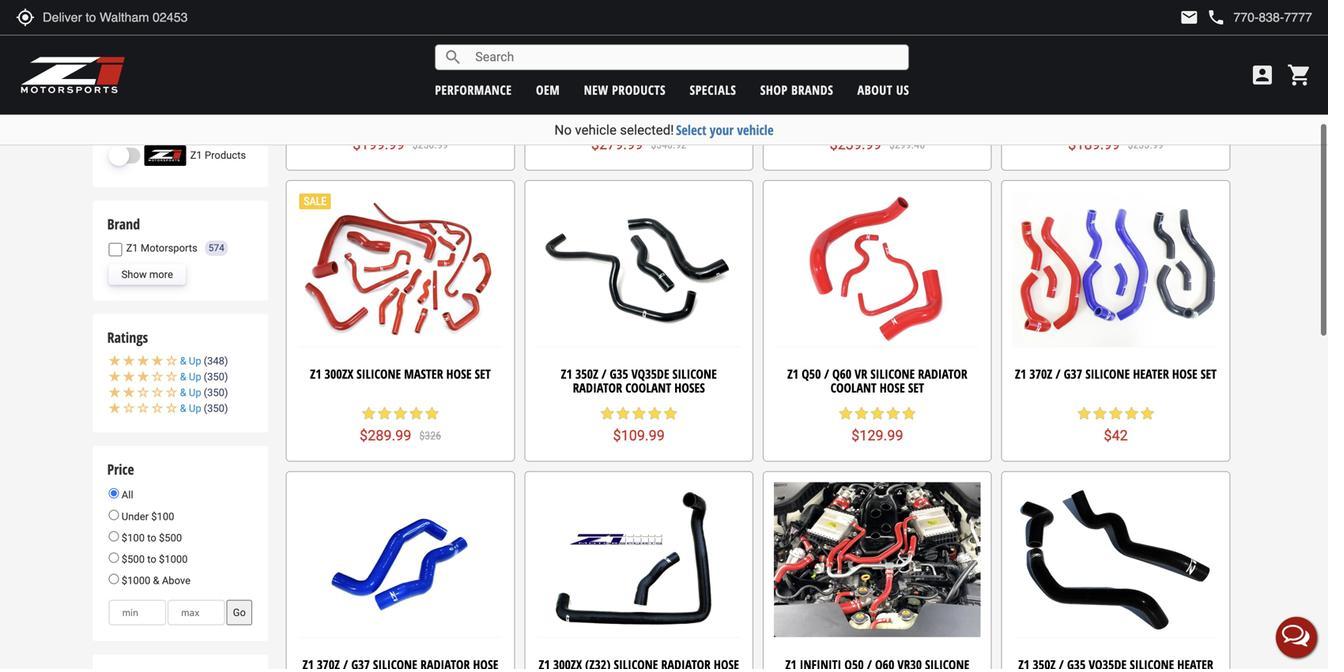 Task type: locate. For each thing, give the bounding box(es) containing it.
0 vertical spatial 370z
[[328, 74, 351, 91]]

to down $100 to $500
[[147, 554, 156, 566]]

show more down z1 motorsports
[[121, 269, 173, 281]]

0 horizontal spatial radiator
[[573, 380, 623, 397]]

silicone
[[354, 74, 398, 91], [607, 74, 652, 91], [827, 74, 872, 91], [357, 366, 401, 383], [673, 366, 717, 383], [871, 366, 915, 383], [1086, 366, 1130, 383]]

0 horizontal spatial vehicle
[[575, 122, 617, 138]]

None checkbox
[[109, 7, 122, 20], [109, 243, 122, 257], [109, 7, 122, 20], [109, 243, 122, 257]]

more
[[149, 59, 173, 71], [149, 269, 173, 281]]

0 vertical spatial vq35de
[[620, 88, 658, 105]]

z1 for z1 products
[[190, 150, 202, 162]]

master for z1 350z silicone master hose set - vq35hr
[[875, 74, 914, 91]]

z1 for z1 motorsports
[[126, 242, 138, 254]]

shop
[[761, 81, 788, 98]]

g35 left products
[[586, 74, 604, 91]]

1 vertical spatial to
[[147, 554, 156, 566]]

master for z1 300zx silicone master hose set
[[404, 366, 443, 383]]

more for second show more "button"
[[149, 269, 173, 281]]

to
[[147, 533, 156, 544], [147, 554, 156, 566]]

show
[[121, 59, 147, 71], [121, 269, 147, 281]]

g35 inside z1 350z / g35 vq35de silicone radiator coolant hoses
[[610, 366, 629, 383]]

star star star star star $109.99
[[600, 406, 679, 445]]

g37 up star star star star star $42
[[1064, 366, 1083, 383]]

star star star star star $189.99 $233.99
[[1069, 115, 1164, 153]]

g35 for silicone
[[586, 74, 604, 91]]

3 up from the top
[[189, 387, 201, 399]]

$289.99
[[360, 428, 412, 444]]

0 vertical spatial g35
[[586, 74, 604, 91]]

None radio
[[109, 489, 119, 499], [109, 510, 119, 521], [109, 532, 119, 542], [109, 553, 119, 563], [109, 575, 119, 585], [109, 489, 119, 499], [109, 510, 119, 521], [109, 532, 119, 542], [109, 553, 119, 563], [109, 575, 119, 585]]

2 coolant from the left
[[831, 380, 877, 397]]

price
[[107, 460, 134, 480]]

1 vertical spatial $100
[[122, 533, 145, 544]]

shop brands
[[761, 81, 834, 98]]

ratings
[[107, 328, 148, 348]]

about us link
[[858, 81, 910, 98]]

infiniti g37 coupe sedan convertible v36 cv36 hv36 skyline 2008 2009 2010 2011 2012 2013 3.7l vq37vhr z1 motorsports image
[[126, 26, 189, 47]]

/ inside z1 q50 / q60 vr silicone radiator coolant hose set
[[824, 366, 830, 383]]

radiator inside z1 q50 / q60 vr silicone radiator coolant hose set
[[918, 366, 968, 383]]

heater
[[1134, 366, 1170, 383]]

show down infiniti g37 coupe sedan convertible v36 cv36 hv36 skyline 2008 2009 2010 2011 2012 2013 3.7l vq37vhr z1 motorsports image on the left top of page
[[121, 59, 147, 71]]

0 vertical spatial & up 350
[[180, 372, 225, 383]]

shop brands link
[[761, 81, 834, 98]]

silicone inside z1 350z / g35 vq35de silicone radiator coolant hoses
[[673, 366, 717, 383]]

vq35de left hoses
[[632, 366, 670, 383]]

$1000 & above
[[119, 575, 191, 587]]

&
[[180, 356, 186, 368], [180, 372, 186, 383], [180, 387, 186, 399], [180, 403, 186, 415], [153, 575, 159, 587]]

account_box link
[[1246, 62, 1280, 88]]

z1 inside z1 350z / g35 silicone master hose set vq35de
[[537, 74, 548, 91]]

0 horizontal spatial 370z
[[328, 74, 351, 91]]

350z inside z1 350z / g35 silicone master hose set vq35de
[[551, 74, 574, 91]]

show more button down infiniti g37 coupe sedan convertible v36 cv36 hv36 skyline 2008 2009 2010 2011 2012 2013 3.7l vq37vhr z1 motorsports image on the left top of page
[[109, 55, 186, 75]]

silicone inside z1 q50 / q60 vr silicone radiator coolant hose set
[[871, 366, 915, 383]]

to up $500 to $1000
[[147, 533, 156, 544]]

0 vertical spatial show more
[[121, 59, 173, 71]]

0 vertical spatial show
[[121, 59, 147, 71]]

$250.99
[[413, 138, 448, 152]]

g37
[[193, 30, 212, 42], [1064, 366, 1083, 383]]

1 vertical spatial g37
[[1064, 366, 1083, 383]]

1 horizontal spatial vehicle
[[737, 121, 774, 139]]

coolant inside z1 350z / g35 vq35de silicone radiator coolant hoses
[[626, 380, 672, 397]]

vq35hr
[[858, 88, 897, 105]]

to for $100
[[147, 533, 156, 544]]

$100 down under
[[122, 533, 145, 544]]

1 vertical spatial show more button
[[109, 265, 186, 285]]

show more for second show more "button" from the bottom of the page
[[121, 59, 173, 71]]

/ inside z1 350z / g35 silicone master hose set vq35de
[[577, 74, 582, 91]]

1 coolant from the left
[[626, 380, 672, 397]]

show more for second show more "button"
[[121, 269, 173, 281]]

min number field
[[109, 601, 166, 626]]

z1 q50 / q60 vr silicone radiator coolant hose set
[[788, 366, 968, 397]]

350z for z1 350z / g35 vq35de silicone radiator coolant hoses
[[576, 366, 599, 383]]

1 to from the top
[[147, 533, 156, 544]]

all
[[119, 490, 133, 502]]

350z inside the z1 350z silicone master hose set - vq35hr
[[801, 74, 824, 91]]

$100 up $100 to $500
[[151, 511, 174, 523]]

products
[[205, 150, 246, 162]]

0 horizontal spatial $500
[[122, 554, 145, 566]]

new products
[[584, 81, 666, 98]]

$326
[[419, 430, 441, 443]]

1 show from the top
[[121, 59, 147, 71]]

$500 up $500 to $1000
[[159, 533, 182, 544]]

1 horizontal spatial $100
[[151, 511, 174, 523]]

350z inside z1 350z / g35 vq35de silicone radiator coolant hoses
[[576, 366, 599, 383]]

z1 inside z1 350z / g35 vq35de silicone radiator coolant hoses
[[561, 366, 573, 383]]

/ for z1 350z / g35 silicone master hose set vq35de
[[577, 74, 582, 91]]

28
[[223, 31, 234, 42]]

brand
[[107, 215, 140, 234]]

select your vehicle link
[[676, 121, 774, 139]]

4 up from the top
[[189, 403, 201, 415]]

vehicle right your
[[737, 121, 774, 139]]

1 & up 350 from the top
[[180, 372, 225, 383]]

/ inside z1 350z / g35 vq35de silicone radiator coolant hoses
[[602, 366, 607, 383]]

show more
[[121, 59, 173, 71], [121, 269, 173, 281]]

$1000 up above
[[159, 554, 188, 566]]

1 horizontal spatial radiator
[[918, 366, 968, 383]]

phone link
[[1207, 8, 1313, 27]]

performance
[[123, 118, 194, 138]]

0 vertical spatial show more button
[[109, 55, 186, 75]]

z1 inside z1 q50 / q60 vr silicone radiator coolant hose set
[[788, 366, 799, 383]]

2 vertical spatial & up 350
[[180, 403, 225, 415]]

z1 for z1 350z / g35 vq35de silicone radiator coolant hoses
[[561, 366, 573, 383]]

1 horizontal spatial $500
[[159, 533, 182, 544]]

z1
[[313, 74, 324, 91], [537, 74, 548, 91], [787, 74, 798, 91], [107, 118, 120, 138], [190, 150, 202, 162], [126, 242, 138, 254], [310, 366, 321, 383], [561, 366, 573, 383], [788, 366, 799, 383], [1016, 366, 1027, 383]]

1 horizontal spatial 350z
[[576, 366, 599, 383]]

350z for z1 350z / g35 silicone master hose set vq35de
[[551, 74, 574, 91]]

coolant for vr
[[831, 380, 877, 397]]

$1000 down $500 to $1000
[[122, 575, 151, 587]]

350z
[[551, 74, 574, 91], [801, 74, 824, 91], [576, 366, 599, 383]]

1 vertical spatial & up 350
[[180, 387, 225, 399]]

0 horizontal spatial $1000
[[122, 575, 151, 587]]

star star star star star $289.99 $326
[[360, 406, 441, 444]]

2 more from the top
[[149, 269, 173, 281]]

1 more from the top
[[149, 59, 173, 71]]

1 horizontal spatial coolant
[[831, 380, 877, 397]]

1 vertical spatial $500
[[122, 554, 145, 566]]

0 vertical spatial $100
[[151, 511, 174, 523]]

/
[[577, 74, 582, 91], [602, 366, 607, 383], [824, 366, 830, 383], [1056, 366, 1061, 383]]

0 horizontal spatial $100
[[122, 533, 145, 544]]

z1 inside the z1 350z silicone master hose set - vq35hr
[[787, 74, 798, 91]]

/ for z1 370z / g37 silicone heater hose set
[[1056, 366, 1061, 383]]

1 vertical spatial 350
[[207, 387, 225, 399]]

g35 for vq35de
[[610, 366, 629, 383]]

mail phone
[[1180, 8, 1226, 27]]

show for second show more "button" from the bottom of the page
[[121, 59, 147, 71]]

z1 370z silicone master hose set
[[313, 74, 488, 91]]

0 vertical spatial $1000
[[159, 554, 188, 566]]

0 horizontal spatial g35
[[586, 74, 604, 91]]

z1 for z1 370z silicone master hose set
[[313, 74, 324, 91]]

0 horizontal spatial coolant
[[626, 380, 672, 397]]

$1000
[[159, 554, 188, 566], [122, 575, 151, 587]]

370z for /
[[1030, 366, 1053, 383]]

1 vertical spatial more
[[149, 269, 173, 281]]

go
[[233, 607, 246, 619]]

$100
[[151, 511, 174, 523], [122, 533, 145, 544]]

coolant inside z1 q50 / q60 vr silicone radiator coolant hose set
[[831, 380, 877, 397]]

specials link
[[690, 81, 737, 98]]

star star star star star $42
[[1077, 406, 1156, 445]]

g35 up star star star star star $109.99
[[610, 366, 629, 383]]

coolant up star star star star star $109.99
[[626, 380, 672, 397]]

2 350 from the top
[[207, 387, 225, 399]]

master for z1 370z silicone master hose set
[[401, 74, 440, 91]]

hose inside the z1 350z silicone master hose set - vq35hr
[[917, 74, 942, 91]]

2 horizontal spatial 350z
[[801, 74, 824, 91]]

1 vertical spatial g35
[[610, 366, 629, 383]]

0 vertical spatial g37
[[193, 30, 212, 42]]

0 vertical spatial more
[[149, 59, 173, 71]]

1 show more from the top
[[121, 59, 173, 71]]

brands
[[792, 81, 834, 98]]

2 show from the top
[[121, 269, 147, 281]]

z1 performance
[[107, 118, 194, 138]]

selected!
[[620, 122, 674, 138]]

vq35de up selected!
[[620, 88, 658, 105]]

more for second show more "button" from the bottom of the page
[[149, 59, 173, 71]]

1 vertical spatial show more
[[121, 269, 173, 281]]

master
[[401, 74, 440, 91], [655, 74, 694, 91], [875, 74, 914, 91], [404, 366, 443, 383]]

z1 for z1 370z / g37 silicone heater hose set
[[1016, 366, 1027, 383]]

more down z1 motorsports
[[149, 269, 173, 281]]

master inside z1 350z / g35 silicone master hose set vq35de
[[655, 74, 694, 91]]

0 horizontal spatial 350z
[[551, 74, 574, 91]]

& up 350
[[180, 372, 225, 383], [180, 387, 225, 399], [180, 403, 225, 415]]

no vehicle selected! select your vehicle
[[555, 121, 774, 139]]

1 vertical spatial vq35de
[[632, 366, 670, 383]]

show more button
[[109, 55, 186, 75], [109, 265, 186, 285]]

go button
[[227, 601, 252, 626]]

2 to from the top
[[147, 554, 156, 566]]

z1 products
[[190, 150, 246, 162]]

under  $100
[[119, 511, 174, 523]]

/ for z1 q50 / q60 vr silicone radiator coolant hose set
[[824, 366, 830, 383]]

radiator inside z1 350z / g35 vq35de silicone radiator coolant hoses
[[573, 380, 623, 397]]

show down z1 motorsports
[[121, 269, 147, 281]]

$500 to $1000
[[119, 554, 188, 566]]

z1 350z silicone master hose set - vq35hr
[[787, 74, 969, 105]]

0 vertical spatial $500
[[159, 533, 182, 544]]

$500 down $100 to $500
[[122, 554, 145, 566]]

0 vertical spatial to
[[147, 533, 156, 544]]

max number field
[[168, 601, 225, 626]]

-
[[965, 74, 969, 91]]

performance
[[435, 81, 512, 98]]

radiator for z1 q50 / q60 vr silicone radiator coolant hose set
[[918, 366, 968, 383]]

z1 350z / g35 silicone master hose set vq35de
[[537, 74, 742, 105]]

specials
[[690, 81, 737, 98]]

above
[[162, 575, 191, 587]]

g37 left '28'
[[193, 30, 212, 42]]

master inside the z1 350z silicone master hose set - vq35hr
[[875, 74, 914, 91]]

$239.99
[[830, 136, 882, 153]]

radiator for z1 350z / g35 vq35de silicone radiator coolant hoses
[[573, 380, 623, 397]]

q50
[[802, 366, 821, 383]]

1 horizontal spatial 370z
[[1030, 366, 1053, 383]]

phone
[[1207, 8, 1226, 27]]

1 horizontal spatial $1000
[[159, 554, 188, 566]]

0 vertical spatial 350
[[207, 372, 225, 383]]

coolant for vq35de
[[626, 380, 672, 397]]

1 vertical spatial show
[[121, 269, 147, 281]]

more down infiniti g37 coupe sedan convertible v36 cv36 hv36 skyline 2008 2009 2010 2011 2012 2013 3.7l vq37vhr z1 motorsports image on the left top of page
[[149, 59, 173, 71]]

$500
[[159, 533, 182, 544], [122, 554, 145, 566]]

$109.99
[[613, 428, 665, 445]]

coolant up "star star star star star $129.99" at right
[[831, 380, 877, 397]]

oem link
[[536, 81, 560, 98]]

g35 inside z1 350z / g35 silicone master hose set vq35de
[[586, 74, 604, 91]]

g35
[[586, 74, 604, 91], [610, 366, 629, 383]]

z1 motorsports logo image
[[20, 55, 126, 95]]

vehicle right no
[[575, 122, 617, 138]]

show more button down z1 motorsports
[[109, 265, 186, 285]]

z1 for z1 350z / g35 silicone master hose set vq35de
[[537, 74, 548, 91]]

1 vertical spatial 370z
[[1030, 366, 1053, 383]]

2 vertical spatial 350
[[207, 403, 225, 415]]

star
[[361, 115, 377, 131], [377, 115, 393, 131], [393, 115, 409, 131], [409, 115, 424, 131], [424, 115, 440, 131], [600, 115, 615, 131], [615, 115, 631, 131], [631, 115, 647, 131], [647, 115, 663, 131], [663, 115, 679, 131], [838, 115, 854, 131], [854, 115, 870, 131], [870, 115, 886, 131], [886, 115, 902, 131], [902, 115, 917, 131], [1077, 115, 1093, 131], [1093, 115, 1108, 131], [1108, 115, 1124, 131], [1124, 115, 1140, 131], [1140, 115, 1156, 131], [361, 406, 377, 422], [377, 406, 393, 422], [393, 406, 409, 422], [409, 406, 424, 422], [424, 406, 440, 422], [600, 406, 615, 422], [615, 406, 631, 422], [631, 406, 647, 422], [647, 406, 663, 422], [663, 406, 679, 422], [838, 406, 854, 422], [854, 406, 870, 422], [870, 406, 886, 422], [886, 406, 902, 422], [902, 406, 917, 422], [1077, 406, 1093, 422], [1093, 406, 1108, 422], [1108, 406, 1124, 422], [1124, 406, 1140, 422], [1140, 406, 1156, 422]]

show more down infiniti g37 coupe sedan convertible v36 cv36 hv36 skyline 2008 2009 2010 2011 2012 2013 3.7l vq37vhr z1 motorsports image on the left top of page
[[121, 59, 173, 71]]

1 horizontal spatial g35
[[610, 366, 629, 383]]

None checkbox
[[109, 31, 122, 45]]

2 show more from the top
[[121, 269, 173, 281]]



Task type: describe. For each thing, give the bounding box(es) containing it.
z1 for z1 q50 / q60 vr silicone radiator coolant hose set
[[788, 366, 799, 383]]

0 horizontal spatial g37
[[193, 30, 212, 42]]

show for second show more "button"
[[121, 269, 147, 281]]

set inside z1 q50 / q60 vr silicone radiator coolant hose set
[[909, 380, 925, 397]]

300zx
[[325, 366, 354, 383]]

574
[[209, 243, 225, 254]]

$42
[[1104, 428, 1128, 445]]

star star star star star $279.99 $340.92
[[592, 115, 687, 153]]

vq35de inside z1 350z / g35 silicone master hose set vq35de
[[620, 88, 658, 105]]

3 350 from the top
[[207, 403, 225, 415]]

set inside z1 350z / g35 silicone master hose set vq35de
[[726, 74, 742, 91]]

new products link
[[584, 81, 666, 98]]

hose inside z1 350z / g35 silicone master hose set vq35de
[[697, 74, 722, 91]]

z1 for z1 350z silicone master hose set - vq35hr
[[787, 74, 798, 91]]

silicone inside the z1 350z silicone master hose set - vq35hr
[[827, 74, 872, 91]]

$233.99
[[1128, 138, 1164, 152]]

select
[[676, 121, 707, 139]]

to for $500
[[147, 554, 156, 566]]

performance link
[[435, 81, 512, 98]]

z1 350z / g35 vq35de silicone radiator coolant hoses
[[561, 366, 717, 397]]

$199.99
[[353, 136, 405, 153]]

products
[[612, 81, 666, 98]]

star star star star star $199.99 $250.99
[[353, 115, 448, 153]]

us
[[897, 81, 910, 98]]

1 vertical spatial $1000
[[122, 575, 151, 587]]

$129.99
[[852, 428, 904, 445]]

2 up from the top
[[189, 372, 201, 383]]

$340.92
[[651, 138, 687, 152]]

$279.99
[[592, 136, 643, 153]]

account_box
[[1250, 62, 1276, 88]]

vq35de inside z1 350z / g35 vq35de silicone radiator coolant hoses
[[632, 366, 670, 383]]

370z for silicone
[[328, 74, 351, 91]]

z1 300zx silicone master hose set
[[310, 366, 491, 383]]

$100 to $500
[[119, 533, 182, 544]]

set inside the z1 350z silicone master hose set - vq35hr
[[946, 74, 962, 91]]

motorsports
[[141, 242, 197, 254]]

z1 for z1 performance
[[107, 118, 120, 138]]

silicone inside z1 350z / g35 silicone master hose set vq35de
[[607, 74, 652, 91]]

shopping_cart link
[[1284, 62, 1313, 88]]

nissan 370z z34 2009 2010 2011 2012 2013 2014 2015 2016 2017 2018 2019 3.7l vq37vhr vhr nismo z1 motorsports image
[[126, 2, 189, 22]]

z1 for z1 300zx silicone master hose set
[[310, 366, 321, 383]]

1 horizontal spatial g37
[[1064, 366, 1083, 383]]

348
[[207, 356, 225, 368]]

no
[[555, 122, 572, 138]]

vehicle inside no vehicle selected! select your vehicle
[[575, 122, 617, 138]]

$299.46
[[890, 138, 925, 152]]

star star star star star $129.99
[[838, 406, 917, 445]]

under
[[122, 511, 149, 523]]

shopping_cart
[[1288, 62, 1313, 88]]

/ for z1 350z / g35 vq35de silicone radiator coolant hoses
[[602, 366, 607, 383]]

mail link
[[1180, 8, 1199, 27]]

oem
[[536, 81, 560, 98]]

1 up from the top
[[189, 356, 201, 368]]

star star star star star $239.99 $299.46
[[830, 115, 925, 153]]

search
[[444, 48, 463, 67]]

hoses
[[675, 380, 705, 397]]

hose inside z1 q50 / q60 vr silicone radiator coolant hose set
[[880, 380, 905, 397]]

2 & up 350 from the top
[[180, 387, 225, 399]]

z1 motorsports
[[126, 242, 197, 254]]

3 & up 350 from the top
[[180, 403, 225, 415]]

vr
[[855, 366, 868, 383]]

350z for z1 350z silicone master hose set - vq35hr
[[801, 74, 824, 91]]

q60
[[833, 366, 852, 383]]

about
[[858, 81, 893, 98]]

mail
[[1180, 8, 1199, 27]]

z1 370z / g37 silicone heater hose set
[[1016, 366, 1217, 383]]

Search search field
[[463, 45, 909, 70]]

2 show more button from the top
[[109, 265, 186, 285]]

$189.99
[[1069, 136, 1120, 153]]

my_location
[[16, 8, 35, 27]]

1 350 from the top
[[207, 372, 225, 383]]

new
[[584, 81, 609, 98]]

1 show more button from the top
[[109, 55, 186, 75]]

your
[[710, 121, 734, 139]]

& up 348
[[180, 356, 225, 368]]

about us
[[858, 81, 910, 98]]



Task type: vqa. For each thing, say whether or not it's contained in the screenshot.
first z1 image
no



